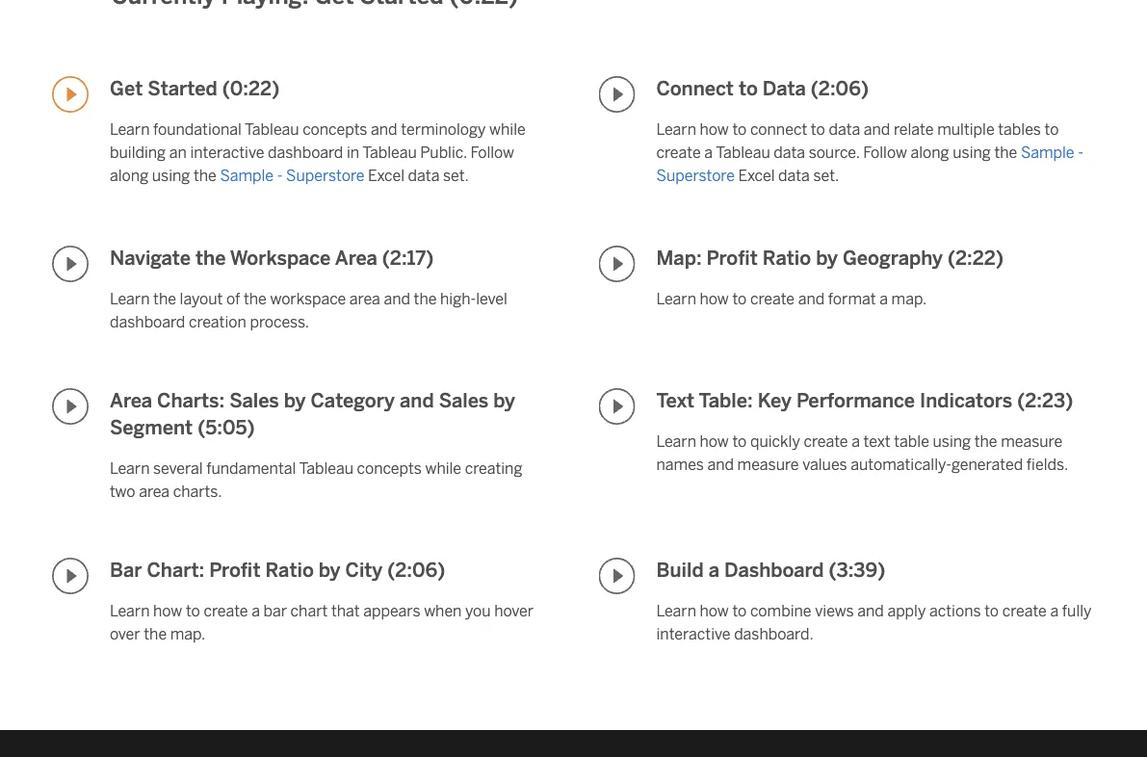 Task type: vqa. For each thing, say whether or not it's contained in the screenshot.
the left Add Favorite icon
no



Task type: describe. For each thing, give the bounding box(es) containing it.
tableau inside "learn how to connect to data and relate multiple tables to create a tableau data source. follow along using the"
[[716, 143, 771, 161]]

and left format
[[799, 289, 825, 308]]

sample - superstore excel data set.
[[220, 166, 469, 184]]

how for profit
[[700, 289, 729, 308]]

data up excel data set.
[[774, 143, 806, 161]]

generated
[[952, 455, 1023, 473]]

follow inside "learn how to connect to data and relate multiple tables to create a tableau data source. follow along using the"
[[864, 143, 908, 161]]

superstore for sample - superstore excel data set.
[[286, 166, 365, 184]]

key
[[758, 389, 792, 412]]

play video image for build
[[599, 558, 635, 594]]

get started (0:22)
[[110, 77, 280, 100]]

(5:05)
[[198, 416, 255, 439]]

how for to
[[700, 120, 729, 138]]

area inside learn several fundamental tableau concepts while creating two area charts.
[[139, 482, 170, 500]]

data up source.
[[829, 120, 861, 138]]

and inside learn how to combine views and apply actions to create a fully interactive dashboard.
[[858, 602, 884, 620]]

bar
[[110, 559, 142, 582]]

sample - superstore
[[657, 143, 1084, 184]]

text
[[657, 389, 695, 412]]

tableau right in
[[362, 143, 417, 161]]

1 horizontal spatial ratio
[[763, 247, 812, 270]]

the right of
[[244, 289, 267, 308]]

chart:
[[147, 559, 204, 582]]

two
[[110, 482, 135, 500]]

fully
[[1063, 602, 1092, 620]]

(3:39)
[[829, 559, 886, 582]]

dashboard inside learn foundational tableau concepts and terminology while building an interactive dashboard in tableau public. follow along using the
[[268, 143, 343, 161]]

workspace
[[270, 289, 346, 308]]

0 vertical spatial measure
[[1001, 432, 1063, 450]]

dashboard.
[[734, 625, 814, 643]]

values
[[803, 455, 848, 473]]

the inside learn how to create a bar chart that appears when you hover over the map.
[[144, 625, 167, 643]]

and inside "learn how to connect to data and relate multiple tables to create a tableau data source. follow along using the"
[[864, 120, 891, 138]]

map: profit ratio by geography (2:22)
[[657, 247, 1004, 270]]

fundamental
[[206, 459, 296, 477]]

learn several fundamental tableau concepts while creating two area charts.
[[110, 459, 523, 500]]

learn how to combine views and apply actions to create a fully interactive dashboard.
[[657, 602, 1092, 643]]

sample - superstore link for get started (0:22)
[[220, 166, 365, 184]]

a inside "learn how to connect to data and relate multiple tables to create a tableau data source. follow along using the"
[[705, 143, 713, 161]]

superstore for sample - superstore
[[657, 166, 735, 184]]

you
[[465, 602, 491, 620]]

city
[[345, 559, 383, 582]]

segment
[[110, 416, 193, 439]]

relate
[[894, 120, 934, 138]]

quickly
[[751, 432, 801, 450]]

chart
[[291, 602, 328, 620]]

learn how to create and format a map.
[[657, 289, 927, 308]]

views
[[815, 602, 854, 620]]

play video image for connect
[[599, 76, 635, 113]]

automatically-
[[851, 455, 952, 473]]

over
[[110, 625, 140, 643]]

build a dashboard (3:39)
[[657, 559, 886, 582]]

play video image for navigate
[[52, 246, 89, 282]]

workspace
[[230, 247, 331, 270]]

building
[[110, 143, 166, 161]]

using inside learn how to quickly create a text table using the measure names and measure values automatically-generated fields.
[[933, 432, 971, 450]]

category
[[311, 389, 395, 412]]

learn how to create a bar chart that appears when you hover over the map.
[[110, 602, 534, 643]]

2 excel from the left
[[739, 166, 775, 184]]

learn how to connect to data and relate multiple tables to create a tableau data source. follow along using the
[[657, 120, 1059, 161]]

play video image for text
[[599, 388, 635, 425]]

source.
[[809, 143, 860, 161]]

learn for area charts: sales by category and sales by segment (5:05)
[[110, 459, 150, 477]]

actions
[[930, 602, 981, 620]]

fields.
[[1027, 455, 1069, 473]]

and inside learn foundational tableau concepts and terminology while building an interactive dashboard in tableau public. follow along using the
[[371, 120, 398, 138]]

and inside learn how to quickly create a text table using the measure names and measure values automatically-generated fields.
[[708, 455, 734, 473]]

create inside learn how to quickly create a text table using the measure names and measure values automatically-generated fields.
[[804, 432, 849, 450]]

a right build
[[709, 559, 720, 582]]

an
[[169, 143, 187, 161]]

play video image for bar
[[52, 558, 89, 594]]

the inside learn how to quickly create a text table using the measure names and measure values automatically-generated fields.
[[975, 432, 998, 450]]

charts:
[[157, 389, 225, 412]]

high-
[[440, 289, 476, 308]]

navigate
[[110, 247, 191, 270]]

started
[[148, 77, 218, 100]]

1 excel from the left
[[368, 166, 405, 184]]

0 vertical spatial (2:06)
[[811, 77, 869, 100]]

0 horizontal spatial (2:06)
[[388, 559, 445, 582]]

learn for text table: key performance indicators (2:23)
[[657, 432, 697, 450]]

process.
[[250, 313, 309, 331]]

learn for connect to data (2:06)
[[657, 120, 697, 138]]

excel data set.
[[735, 166, 840, 184]]

learn for build a dashboard (3:39)
[[657, 602, 697, 620]]

while inside learn several fundamental tableau concepts while creating two area charts.
[[425, 459, 462, 477]]

public.
[[420, 143, 467, 161]]

learn how to quickly create a text table using the measure names and measure values automatically-generated fields.
[[657, 432, 1069, 473]]

2 sales from the left
[[439, 389, 489, 412]]

of
[[226, 289, 240, 308]]

several
[[153, 459, 203, 477]]

area inside area charts: sales by category and sales by segment (5:05)
[[110, 389, 152, 412]]

and inside the learn the layout of the workspace area and the high-level dashboard creation process.
[[384, 289, 410, 308]]

learn for get started (0:22)
[[110, 120, 150, 138]]

creating
[[465, 459, 523, 477]]

to inside learn how to quickly create a text table using the measure names and measure values automatically-generated fields.
[[733, 432, 747, 450]]

the inside "learn how to connect to data and relate multiple tables to create a tableau data source. follow along using the"
[[995, 143, 1018, 161]]

2 set. from the left
[[814, 166, 840, 184]]

table
[[894, 432, 930, 450]]

data down public.
[[408, 166, 440, 184]]

create down 'map: profit ratio by geography (2:22)'
[[751, 289, 795, 308]]

by up creating
[[494, 389, 515, 412]]



Task type: locate. For each thing, give the bounding box(es) containing it.
0 vertical spatial area
[[350, 289, 380, 308]]

the down tables
[[995, 143, 1018, 161]]

play video image for get
[[52, 76, 89, 113]]

geography
[[843, 247, 943, 270]]

and left apply
[[858, 602, 884, 620]]

dashboard inside the learn the layout of the workspace area and the high-level dashboard creation process.
[[110, 313, 185, 331]]

0 vertical spatial ratio
[[763, 247, 812, 270]]

map.
[[892, 289, 927, 308], [170, 625, 206, 643]]

0 vertical spatial while
[[490, 120, 526, 138]]

map. inside learn how to create a bar chart that appears when you hover over the map.
[[170, 625, 206, 643]]

create left bar
[[204, 602, 248, 620]]

data
[[829, 120, 861, 138], [774, 143, 806, 161], [408, 166, 440, 184], [779, 166, 810, 184]]

in
[[347, 143, 359, 161]]

interactive inside learn how to combine views and apply actions to create a fully interactive dashboard.
[[657, 625, 731, 643]]

0 horizontal spatial interactive
[[190, 143, 264, 161]]

0 vertical spatial dashboard
[[268, 143, 343, 161]]

1 vertical spatial (2:06)
[[388, 559, 445, 582]]

(2:22)
[[948, 247, 1004, 270]]

how down the connect
[[700, 120, 729, 138]]

1 horizontal spatial superstore
[[657, 166, 735, 184]]

charts.
[[173, 482, 222, 500]]

0 vertical spatial concepts
[[303, 120, 368, 138]]

connect
[[657, 77, 734, 100]]

dashboard
[[268, 143, 343, 161], [110, 313, 185, 331]]

indicators
[[920, 389, 1013, 412]]

when
[[424, 602, 462, 620]]

interactive
[[190, 143, 264, 161], [657, 625, 731, 643]]

area right workspace
[[350, 289, 380, 308]]

1 horizontal spatial dashboard
[[268, 143, 343, 161]]

and right category in the bottom left of the page
[[400, 389, 434, 412]]

interactive down foundational at left top
[[190, 143, 264, 161]]

1 horizontal spatial set.
[[814, 166, 840, 184]]

sample - superstore link down "relate" on the right top
[[657, 143, 1084, 184]]

0 vertical spatial sample
[[1021, 143, 1075, 161]]

0 horizontal spatial profit
[[209, 559, 261, 582]]

learn inside learn how to create a bar chart that appears when you hover over the map.
[[110, 602, 150, 620]]

profit right chart: in the bottom of the page
[[209, 559, 261, 582]]

creation
[[189, 313, 246, 331]]

0 horizontal spatial while
[[425, 459, 462, 477]]

set. down public.
[[443, 166, 469, 184]]

excel down terminology
[[368, 166, 405, 184]]

while inside learn foundational tableau concepts and terminology while building an interactive dashboard in tableau public. follow along using the
[[490, 120, 526, 138]]

1 vertical spatial sample
[[220, 166, 274, 184]]

1 horizontal spatial (2:06)
[[811, 77, 869, 100]]

using
[[953, 143, 991, 161], [152, 166, 190, 184], [933, 432, 971, 450]]

learn the layout of the workspace area and the high-level dashboard creation process.
[[110, 289, 508, 331]]

(0:22)
[[222, 77, 280, 100]]

to
[[739, 77, 758, 100], [733, 120, 747, 138], [811, 120, 826, 138], [1045, 120, 1059, 138], [733, 289, 747, 308], [733, 432, 747, 450], [186, 602, 200, 620], [733, 602, 747, 620], [985, 602, 999, 620]]

area
[[335, 247, 378, 270], [110, 389, 152, 412]]

ratio up learn how to create and format a map.
[[763, 247, 812, 270]]

tableau inside learn several fundamental tableau concepts while creating two area charts.
[[299, 459, 354, 477]]

bar chart: profit ratio by city (2:06)
[[110, 559, 445, 582]]

using inside "learn how to connect to data and relate multiple tables to create a tableau data source. follow along using the"
[[953, 143, 991, 161]]

0 horizontal spatial dashboard
[[110, 313, 185, 331]]

follow right public.
[[471, 143, 515, 161]]

0 horizontal spatial set.
[[443, 166, 469, 184]]

1 horizontal spatial sample - superstore link
[[657, 143, 1084, 184]]

play video image left segment
[[52, 388, 89, 425]]

and up sample - superstore
[[864, 120, 891, 138]]

1 horizontal spatial area
[[350, 289, 380, 308]]

2 play video image from the top
[[52, 246, 89, 282]]

table:
[[699, 389, 753, 412]]

and down (2:17)
[[384, 289, 410, 308]]

sample inside sample - superstore
[[1021, 143, 1075, 161]]

2 vertical spatial using
[[933, 432, 971, 450]]

data
[[763, 77, 806, 100]]

how for chart:
[[153, 602, 182, 620]]

tableau down connect
[[716, 143, 771, 161]]

learn down map:
[[657, 289, 697, 308]]

learn for map: profit ratio by geography (2:22)
[[657, 289, 697, 308]]

learn up the building
[[110, 120, 150, 138]]

0 vertical spatial map.
[[892, 289, 927, 308]]

(2:23)
[[1018, 389, 1074, 412]]

(2:06) up appears
[[388, 559, 445, 582]]

play video image left the navigate
[[52, 246, 89, 282]]

learn inside learn several fundamental tableau concepts while creating two area charts.
[[110, 459, 150, 477]]

how for table:
[[700, 432, 729, 450]]

measure
[[1001, 432, 1063, 450], [738, 455, 799, 473]]

sample
[[1021, 143, 1075, 161], [220, 166, 274, 184]]

follow down "relate" on the right top
[[864, 143, 908, 161]]

0 horizontal spatial sales
[[230, 389, 279, 412]]

play video image left bar
[[52, 558, 89, 594]]

follow inside learn foundational tableau concepts and terminology while building an interactive dashboard in tableau public. follow along using the
[[471, 143, 515, 161]]

play video image left text
[[599, 388, 635, 425]]

level
[[476, 289, 508, 308]]

1 vertical spatial along
[[110, 166, 149, 184]]

0 horizontal spatial ratio
[[265, 559, 314, 582]]

map:
[[657, 247, 702, 270]]

bar
[[264, 602, 287, 620]]

0 horizontal spatial along
[[110, 166, 149, 184]]

0 vertical spatial along
[[911, 143, 950, 161]]

learn down the navigate
[[110, 289, 150, 308]]

learn inside the learn the layout of the workspace area and the high-level dashboard creation process.
[[110, 289, 150, 308]]

0 vertical spatial interactive
[[190, 143, 264, 161]]

1 vertical spatial concepts
[[357, 459, 422, 477]]

the down foundational at left top
[[194, 166, 217, 184]]

create inside learn how to combine views and apply actions to create a fully interactive dashboard.
[[1003, 602, 1047, 620]]

hover
[[494, 602, 534, 620]]

0 vertical spatial using
[[953, 143, 991, 161]]

navigate the workspace area (2:17)
[[110, 247, 434, 270]]

along inside learn foundational tableau concepts and terminology while building an interactive dashboard in tableau public. follow along using the
[[110, 166, 149, 184]]

how inside learn how to create a bar chart that appears when you hover over the map.
[[153, 602, 182, 620]]

0 horizontal spatial -
[[277, 166, 283, 184]]

sample for sample - superstore
[[1021, 143, 1075, 161]]

play video image left build
[[599, 558, 635, 594]]

sample for sample - superstore excel data set.
[[220, 166, 274, 184]]

learn foundational tableau concepts and terminology while building an interactive dashboard in tableau public. follow along using the
[[110, 120, 526, 184]]

dashboard
[[725, 559, 824, 582]]

(2:17)
[[382, 247, 434, 270]]

set. down source.
[[814, 166, 840, 184]]

get
[[110, 77, 143, 100]]

area up segment
[[110, 389, 152, 412]]

while
[[490, 120, 526, 138], [425, 459, 462, 477]]

apply
[[888, 602, 926, 620]]

concepts up in
[[303, 120, 368, 138]]

measure down the quickly
[[738, 455, 799, 473]]

create left fully at the right
[[1003, 602, 1047, 620]]

learn up two
[[110, 459, 150, 477]]

and left terminology
[[371, 120, 398, 138]]

1 horizontal spatial while
[[490, 120, 526, 138]]

how down map:
[[700, 289, 729, 308]]

1 horizontal spatial -
[[1078, 143, 1084, 161]]

0 horizontal spatial map.
[[170, 625, 206, 643]]

a inside learn how to combine views and apply actions to create a fully interactive dashboard.
[[1051, 602, 1059, 620]]

1 set. from the left
[[443, 166, 469, 184]]

create up values
[[804, 432, 849, 450]]

create inside "learn how to connect to data and relate multiple tables to create a tableau data source. follow along using the"
[[657, 143, 701, 161]]

by left category in the bottom left of the page
[[284, 389, 306, 412]]

tables
[[999, 120, 1041, 138]]

concepts inside learn foundational tableau concepts and terminology while building an interactive dashboard in tableau public. follow along using the
[[303, 120, 368, 138]]

excel
[[368, 166, 405, 184], [739, 166, 775, 184]]

area charts: sales by category and sales by segment (5:05)
[[110, 389, 515, 439]]

by up format
[[816, 247, 838, 270]]

0 horizontal spatial superstore
[[286, 166, 365, 184]]

using down multiple
[[953, 143, 991, 161]]

learn down build
[[657, 602, 697, 620]]

create
[[657, 143, 701, 161], [751, 289, 795, 308], [804, 432, 849, 450], [204, 602, 248, 620], [1003, 602, 1047, 620]]

3 play video image from the top
[[52, 388, 89, 425]]

1 horizontal spatial interactive
[[657, 625, 731, 643]]

a inside learn how to create a bar chart that appears when you hover over the map.
[[252, 602, 260, 620]]

learn inside learn how to combine views and apply actions to create a fully interactive dashboard.
[[657, 602, 697, 620]]

0 horizontal spatial excel
[[368, 166, 405, 184]]

learn
[[110, 120, 150, 138], [657, 120, 697, 138], [110, 289, 150, 308], [657, 289, 697, 308], [657, 432, 697, 450], [110, 459, 150, 477], [110, 602, 150, 620], [657, 602, 697, 620]]

0 horizontal spatial follow
[[471, 143, 515, 161]]

dashboard up sample - superstore excel data set.
[[268, 143, 343, 161]]

interactive inside learn foundational tableau concepts and terminology while building an interactive dashboard in tableau public. follow along using the
[[190, 143, 264, 161]]

that
[[331, 602, 360, 620]]

learn up names
[[657, 432, 697, 450]]

- for sample - superstore
[[1078, 143, 1084, 161]]

how inside learn how to combine views and apply actions to create a fully interactive dashboard.
[[700, 602, 729, 620]]

the
[[995, 143, 1018, 161], [194, 166, 217, 184], [196, 247, 226, 270], [153, 289, 176, 308], [244, 289, 267, 308], [414, 289, 437, 308], [975, 432, 998, 450], [144, 625, 167, 643]]

using right table at the right bottom of page
[[933, 432, 971, 450]]

using inside learn foundational tableau concepts and terminology while building an interactive dashboard in tableau public. follow along using the
[[152, 166, 190, 184]]

1 horizontal spatial sample
[[1021, 143, 1075, 161]]

play video image left the connect
[[599, 76, 635, 113]]

excel down connect
[[739, 166, 775, 184]]

learn inside learn foundational tableau concepts and terminology while building an interactive dashboard in tableau public. follow along using the
[[110, 120, 150, 138]]

1 superstore from the left
[[286, 166, 365, 184]]

superstore inside sample - superstore
[[657, 166, 735, 184]]

while right terminology
[[490, 120, 526, 138]]

1 horizontal spatial measure
[[1001, 432, 1063, 450]]

1 sales from the left
[[230, 389, 279, 412]]

using down an
[[152, 166, 190, 184]]

superstore up map:
[[657, 166, 735, 184]]

multiple
[[938, 120, 995, 138]]

along down the building
[[110, 166, 149, 184]]

learn for navigate the workspace area (2:17)
[[110, 289, 150, 308]]

(2:06) up "learn how to connect to data and relate multiple tables to create a tableau data source. follow along using the"
[[811, 77, 869, 100]]

create down the connect
[[657, 143, 701, 161]]

learn inside "learn how to connect to data and relate multiple tables to create a tableau data source. follow along using the"
[[657, 120, 697, 138]]

area right two
[[139, 482, 170, 500]]

dashboard down the layout
[[110, 313, 185, 331]]

foundational
[[153, 120, 242, 138]]

profit
[[707, 247, 758, 270], [209, 559, 261, 582]]

0 horizontal spatial area
[[110, 389, 152, 412]]

text
[[864, 432, 891, 450]]

1 vertical spatial area
[[139, 482, 170, 500]]

names
[[657, 455, 704, 473]]

a left bar
[[252, 602, 260, 620]]

concepts down category in the bottom left of the page
[[357, 459, 422, 477]]

map. down geography
[[892, 289, 927, 308]]

play video image left get
[[52, 76, 89, 113]]

learn inside learn how to quickly create a text table using the measure names and measure values automatically-generated fields.
[[657, 432, 697, 450]]

1 horizontal spatial profit
[[707, 247, 758, 270]]

2 vertical spatial play video image
[[52, 388, 89, 425]]

play video image
[[599, 76, 635, 113], [599, 246, 635, 282], [599, 388, 635, 425], [52, 558, 89, 594], [599, 558, 635, 594]]

a inside learn how to quickly create a text table using the measure names and measure values automatically-generated fields.
[[852, 432, 860, 450]]

the up the layout
[[196, 247, 226, 270]]

and
[[371, 120, 398, 138], [864, 120, 891, 138], [384, 289, 410, 308], [799, 289, 825, 308], [400, 389, 434, 412], [708, 455, 734, 473], [858, 602, 884, 620]]

a
[[705, 143, 713, 161], [880, 289, 888, 308], [852, 432, 860, 450], [709, 559, 720, 582], [252, 602, 260, 620], [1051, 602, 1059, 620]]

sales
[[230, 389, 279, 412], [439, 389, 489, 412]]

0 horizontal spatial measure
[[738, 455, 799, 473]]

the left the layout
[[153, 289, 176, 308]]

sales up creating
[[439, 389, 489, 412]]

the left high-
[[414, 289, 437, 308]]

by left city on the left bottom of the page
[[319, 559, 341, 582]]

0 vertical spatial -
[[1078, 143, 1084, 161]]

1 horizontal spatial map.
[[892, 289, 927, 308]]

2 follow from the left
[[864, 143, 908, 161]]

0 vertical spatial area
[[335, 247, 378, 270]]

learn for bar chart: profit ratio by city (2:06)
[[110, 602, 150, 620]]

sample down foundational at left top
[[220, 166, 274, 184]]

1 vertical spatial interactive
[[657, 625, 731, 643]]

play video image for map:
[[599, 246, 635, 282]]

text table: key performance indicators (2:23)
[[657, 389, 1074, 412]]

the up generated in the bottom right of the page
[[975, 432, 998, 450]]

tableau down area charts: sales by category and sales by segment (5:05) at bottom left
[[299, 459, 354, 477]]

- inside sample - superstore
[[1078, 143, 1084, 161]]

how inside "learn how to connect to data and relate multiple tables to create a tableau data source. follow along using the"
[[700, 120, 729, 138]]

sales up (5:05)
[[230, 389, 279, 412]]

terminology
[[401, 120, 486, 138]]

play video image left map:
[[599, 246, 635, 282]]

along down "relate" on the right top
[[911, 143, 950, 161]]

area left (2:17)
[[335, 247, 378, 270]]

interactive down build
[[657, 625, 731, 643]]

1 follow from the left
[[471, 143, 515, 161]]

1 vertical spatial ratio
[[265, 559, 314, 582]]

the inside learn foundational tableau concepts and terminology while building an interactive dashboard in tableau public. follow along using the
[[194, 166, 217, 184]]

1 play video image from the top
[[52, 76, 89, 113]]

and right names
[[708, 455, 734, 473]]

1 horizontal spatial along
[[911, 143, 950, 161]]

ratio up bar
[[265, 559, 314, 582]]

map. right over
[[170, 625, 206, 643]]

how for a
[[700, 602, 729, 620]]

how inside learn how to quickly create a text table using the measure names and measure values automatically-generated fields.
[[700, 432, 729, 450]]

appears
[[364, 602, 421, 620]]

format
[[829, 289, 876, 308]]

a right format
[[880, 289, 888, 308]]

while left creating
[[425, 459, 462, 477]]

performance
[[797, 389, 915, 412]]

profit right map:
[[707, 247, 758, 270]]

combine
[[751, 602, 812, 620]]

how
[[700, 120, 729, 138], [700, 289, 729, 308], [700, 432, 729, 450], [153, 602, 182, 620], [700, 602, 729, 620]]

learn up over
[[110, 602, 150, 620]]

superstore down in
[[286, 166, 365, 184]]

data down source.
[[779, 166, 810, 184]]

sample - superstore link for connect to data (2:06)
[[657, 143, 1084, 184]]

0 horizontal spatial sample - superstore link
[[220, 166, 365, 184]]

tableau down the (0:22)
[[245, 120, 299, 138]]

and inside area charts: sales by category and sales by segment (5:05)
[[400, 389, 434, 412]]

area inside the learn the layout of the workspace area and the high-level dashboard creation process.
[[350, 289, 380, 308]]

to inside learn how to create a bar chart that appears when you hover over the map.
[[186, 602, 200, 620]]

- for sample - superstore excel data set.
[[277, 166, 283, 184]]

a left text
[[852, 432, 860, 450]]

1 vertical spatial area
[[110, 389, 152, 412]]

1 vertical spatial -
[[277, 166, 283, 184]]

how down build
[[700, 602, 729, 620]]

how down chart: in the bottom of the page
[[153, 602, 182, 620]]

play video image for area
[[52, 388, 89, 425]]

create inside learn how to create a bar chart that appears when you hover over the map.
[[204, 602, 248, 620]]

connect to data (2:06)
[[657, 77, 869, 100]]

connect
[[751, 120, 808, 138]]

2 superstore from the left
[[657, 166, 735, 184]]

1 vertical spatial play video image
[[52, 246, 89, 282]]

sample - superstore link down in
[[220, 166, 365, 184]]

how up names
[[700, 432, 729, 450]]

sample down tables
[[1021, 143, 1075, 161]]

0 vertical spatial play video image
[[52, 76, 89, 113]]

superstore
[[286, 166, 365, 184], [657, 166, 735, 184]]

1 horizontal spatial sales
[[439, 389, 489, 412]]

1 vertical spatial using
[[152, 166, 190, 184]]

1 vertical spatial measure
[[738, 455, 799, 473]]

1 horizontal spatial excel
[[739, 166, 775, 184]]

ratio
[[763, 247, 812, 270], [265, 559, 314, 582]]

0 horizontal spatial area
[[139, 482, 170, 500]]

follow
[[471, 143, 515, 161], [864, 143, 908, 161]]

the right over
[[144, 625, 167, 643]]

layout
[[180, 289, 223, 308]]

build
[[657, 559, 704, 582]]

1 horizontal spatial follow
[[864, 143, 908, 161]]

a left fully at the right
[[1051, 602, 1059, 620]]

1 vertical spatial dashboard
[[110, 313, 185, 331]]

0 vertical spatial profit
[[707, 247, 758, 270]]

1 vertical spatial while
[[425, 459, 462, 477]]

0 horizontal spatial sample
[[220, 166, 274, 184]]

1 horizontal spatial area
[[335, 247, 378, 270]]

measure up 'fields.'
[[1001, 432, 1063, 450]]

along inside "learn how to connect to data and relate multiple tables to create a tableau data source. follow along using the"
[[911, 143, 950, 161]]

learn down the connect
[[657, 120, 697, 138]]

concepts inside learn several fundamental tableau concepts while creating two area charts.
[[357, 459, 422, 477]]

a down the connect
[[705, 143, 713, 161]]

1 vertical spatial profit
[[209, 559, 261, 582]]

1 vertical spatial map.
[[170, 625, 206, 643]]

(2:06)
[[811, 77, 869, 100], [388, 559, 445, 582]]

play video image
[[52, 76, 89, 113], [52, 246, 89, 282], [52, 388, 89, 425]]

set.
[[443, 166, 469, 184], [814, 166, 840, 184]]



